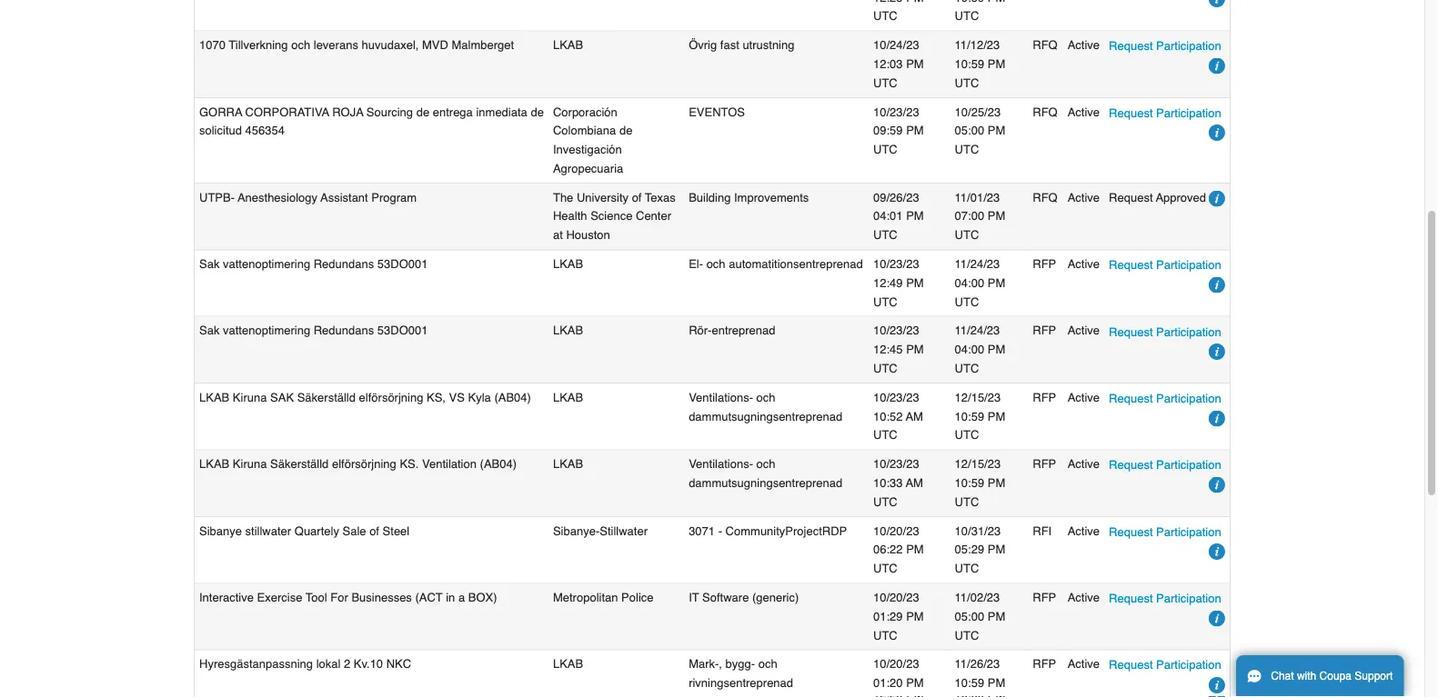 Task type: locate. For each thing, give the bounding box(es) containing it.
rfp for 10/23/23 10:33 am utc
[[1033, 458, 1057, 471]]

10/23/23 10:52 am utc
[[874, 391, 923, 442]]

1 12/15/23 10:59 pm utc from the top
[[955, 391, 1006, 442]]

01:29
[[874, 610, 903, 624]]

redundans up lkab kiruna sak säkerställd elförsörjning ks, vs kyla (ab04) in the bottom left of the page
[[314, 324, 374, 338]]

dammutsugningsentreprenad for 10:33
[[689, 477, 843, 490]]

1 vertical spatial 05:00
[[955, 610, 985, 624]]

10:59 down the 11/12/23
[[955, 57, 985, 71]]

request approved
[[1109, 191, 1207, 205]]

utc inside the 10/23/23 10:33 am utc
[[874, 496, 898, 509]]

1 vertical spatial 53do001
[[377, 324, 428, 338]]

utc down 01:29
[[874, 629, 898, 643]]

ventilations- och dammutsugningsentreprenad up 3071 - communityprojectrdp
[[689, 458, 843, 490]]

2 05:00 from the top
[[955, 610, 985, 624]]

04:00 right 10/23/23 12:45 pm utc
[[955, 343, 985, 357]]

utc down '10:33' at the bottom right
[[874, 496, 898, 509]]

nkc
[[386, 658, 411, 672]]

05:00
[[955, 124, 985, 137], [955, 610, 985, 624]]

10/24/23 12:03 pm utc
[[874, 38, 924, 90]]

och up 3071 - communityprojectrdp
[[757, 458, 776, 471]]

1 vertical spatial sak vattenoptimering redundans 53do001
[[199, 324, 428, 338]]

10/20/23 up 01:20
[[874, 658, 920, 672]]

sak vattenoptimering redundans 53do001 for el- och automatitionsentreprenad
[[199, 257, 428, 271]]

1 11/24/23 from the top
[[955, 257, 1000, 271]]

0 vertical spatial ventilations-
[[689, 391, 753, 405]]

1 10/20/23 from the top
[[874, 524, 920, 538]]

2 active from the top
[[1068, 105, 1100, 119]]

2 am from the top
[[906, 477, 923, 490]]

9 request participation button from the top
[[1109, 656, 1222, 675]]

2 53do001 from the top
[[377, 324, 428, 338]]

12/15/23 10:59 pm utc right 10/23/23 10:52 am utc
[[955, 391, 1006, 442]]

2 rfq from the top
[[1033, 105, 1058, 119]]

utc down 04:01
[[874, 228, 898, 242]]

of left texas
[[632, 191, 642, 204]]

am inside the 10/23/23 10:33 am utc
[[906, 477, 923, 490]]

sak
[[199, 257, 220, 271], [199, 324, 220, 338]]

de right inmediata
[[531, 105, 544, 119]]

redundans for rör-entreprenad
[[314, 324, 374, 338]]

utc inside 10/23/23 12:45 pm utc
[[874, 362, 898, 376]]

53do001 down program in the top left of the page
[[377, 257, 428, 271]]

4 request participation button from the top
[[1109, 322, 1222, 342]]

participation for 10/23/23 10:52 am utc
[[1157, 392, 1222, 406]]

1 request from the top
[[1109, 39, 1153, 53]]

4 participation from the top
[[1157, 325, 1222, 339]]

10:33
[[874, 477, 903, 490]]

8 participation from the top
[[1157, 592, 1222, 606]]

10/23/23 inside 10/23/23 10:52 am utc
[[874, 391, 920, 405]]

vattenoptimering down anesthesiology
[[223, 257, 310, 271]]

12/15/23 for 10/23/23 10:33 am utc
[[955, 458, 1001, 471]]

of
[[632, 191, 642, 204], [370, 524, 379, 538]]

1 12/15/23 from the top
[[955, 391, 1001, 405]]

0 vertical spatial am
[[906, 410, 923, 423]]

2 ventilations- from the top
[[689, 458, 753, 471]]

utc up "11/26/23"
[[955, 629, 979, 643]]

10/20/23 inside 10/20/23 01:20 pm utc
[[874, 658, 920, 672]]

11/24/23
[[955, 257, 1000, 271], [955, 324, 1000, 338]]

05:00 down 10/25/23
[[955, 124, 985, 137]]

8 request participation button from the top
[[1109, 589, 1222, 609]]

sak vattenoptimering redundans 53do001 down the utpb- anesthesiology assistant program
[[199, 257, 428, 271]]

övrig
[[689, 38, 717, 52]]

-
[[719, 524, 722, 538]]

2 10:59 from the top
[[955, 410, 985, 423]]

och right the el- at the left top of the page
[[707, 257, 726, 271]]

utc right 10/23/23 10:52 am utc
[[955, 429, 979, 442]]

10/23/23 inside the 10/23/23 10:33 am utc
[[874, 458, 920, 471]]

elförsörjning left "ks."
[[332, 458, 397, 471]]

10/23/23 up 12:45
[[874, 324, 920, 338]]

6 rfp from the top
[[1033, 658, 1057, 672]]

de right "colombiana"
[[620, 124, 633, 137]]

lokal
[[316, 658, 341, 672]]

kv.10
[[354, 658, 383, 672]]

huvudaxel,
[[362, 38, 419, 52]]

pm inside 10/24/23 12:03 pm utc
[[906, 57, 924, 71]]

0 vertical spatial 11/24/23
[[955, 257, 1000, 271]]

leverans
[[314, 38, 358, 52]]

sibanye stillwater quartely sale of steel
[[199, 524, 410, 538]]

1 10/23/23 from the top
[[874, 105, 920, 119]]

entreprenad
[[712, 324, 776, 338]]

05:00 inside 11/02/23 05:00 pm utc
[[955, 610, 985, 624]]

request participation for 10/20/23 01:20 pm utc
[[1109, 659, 1222, 673]]

10/23/23 up 09:59
[[874, 105, 920, 119]]

10:59 for 10/23/23 10:52 am utc
[[955, 410, 985, 423]]

1 vertical spatial redundans
[[314, 324, 374, 338]]

1 vertical spatial 12/15/23 10:59 pm utc
[[955, 458, 1006, 509]]

metropolitan police
[[553, 591, 654, 605]]

utc down the 06:22
[[874, 562, 898, 576]]

kiruna for sak
[[233, 391, 267, 405]]

6 participation from the top
[[1157, 459, 1222, 472]]

utc inside 10/31/23 05:29 pm utc
[[955, 562, 979, 576]]

10/20/23 up 01:29
[[874, 591, 920, 605]]

kiruna
[[233, 391, 267, 405], [233, 458, 267, 471]]

rfq right 11/12/23 10:59 pm utc
[[1033, 38, 1058, 52]]

10/20/23 inside 10/20/23 06:22 pm utc
[[874, 524, 920, 538]]

6 request from the top
[[1109, 392, 1153, 406]]

2 horizontal spatial de
[[620, 124, 633, 137]]

corporación
[[553, 105, 618, 119]]

12/15/23 10:59 pm utc up 10/31/23
[[955, 458, 1006, 509]]

rfq right '11/01/23 07:00 pm utc'
[[1033, 191, 1058, 204]]

a
[[459, 591, 465, 605]]

1 sak vattenoptimering redundans 53do001 from the top
[[199, 257, 428, 271]]

1 vertical spatial kiruna
[[233, 458, 267, 471]]

1 horizontal spatial of
[[632, 191, 642, 204]]

10:59 for 10/23/23 10:33 am utc
[[955, 477, 985, 490]]

10/20/23 for 06:22
[[874, 524, 920, 538]]

10/23/23 up '10:52'
[[874, 391, 920, 405]]

building
[[689, 191, 731, 204]]

building improvements
[[689, 191, 809, 204]]

utc down 12:45
[[874, 362, 898, 376]]

0 vertical spatial sak
[[199, 257, 220, 271]]

6 request participation from the top
[[1109, 459, 1222, 472]]

4 rfp from the top
[[1033, 458, 1057, 471]]

active for 10/23/23 12:49 pm utc
[[1068, 257, 1100, 271]]

0 vertical spatial kiruna
[[233, 391, 267, 405]]

och for lkab kiruna sak säkerställd elförsörjning ks, vs kyla (ab04)
[[757, 391, 776, 405]]

06:22
[[874, 543, 903, 557]]

0 vertical spatial sak vattenoptimering redundans 53do001
[[199, 257, 428, 271]]

pm
[[906, 57, 924, 71], [988, 57, 1006, 71], [906, 124, 924, 137], [988, 124, 1006, 137], [906, 209, 924, 223], [988, 209, 1006, 223], [906, 276, 924, 290], [988, 276, 1006, 290], [906, 343, 924, 357], [988, 343, 1006, 357], [988, 410, 1006, 423], [988, 477, 1006, 490], [906, 543, 924, 557], [988, 543, 1006, 557], [906, 610, 924, 624], [988, 610, 1006, 624], [906, 677, 924, 691], [988, 677, 1006, 691]]

2 04:00 from the top
[[955, 343, 985, 357]]

mark-, bygg- och rivningsentreprenad
[[689, 658, 793, 691]]

2 rfp from the top
[[1033, 324, 1057, 338]]

request participation for 10/24/23 12:03 pm utc
[[1109, 39, 1222, 53]]

(ab04) right 'kyla'
[[494, 391, 531, 405]]

utc up 10/25/23
[[955, 76, 979, 90]]

lkab for 10/23/23 12:49 pm utc
[[553, 257, 583, 271]]

rfp for 10/20/23 01:29 pm utc
[[1033, 591, 1057, 605]]

10:59 inside 11/12/23 10:59 pm utc
[[955, 57, 985, 71]]

rfi
[[1033, 524, 1052, 538]]

1 04:00 from the top
[[955, 276, 985, 290]]

participation for 10/20/23 01:20 pm utc
[[1157, 659, 1222, 673]]

request participation for 10/23/23 12:45 pm utc
[[1109, 325, 1222, 339]]

12/15/23 right 10/23/23 10:52 am utc
[[955, 391, 1001, 405]]

pm inside the '10/25/23 05:00 pm utc'
[[988, 124, 1006, 137]]

malmberget
[[452, 38, 514, 52]]

10/23/23
[[874, 105, 920, 119], [874, 257, 920, 271], [874, 324, 920, 338], [874, 391, 920, 405], [874, 458, 920, 471]]

utc down 05:29
[[955, 562, 979, 576]]

10/20/23
[[874, 524, 920, 538], [874, 591, 920, 605], [874, 658, 920, 672]]

10/23/23 for 10:52
[[874, 391, 920, 405]]

säkerställd right sak
[[297, 391, 356, 405]]

request for 10/20/23 01:20 pm utc
[[1109, 659, 1153, 673]]

am right '10:33' at the bottom right
[[906, 477, 923, 490]]

säkerställd up sibanye stillwater quartely sale of steel
[[270, 458, 329, 471]]

4 10:59 from the top
[[955, 677, 985, 691]]

10/23/23 inside 10/23/23 12:45 pm utc
[[874, 324, 920, 338]]

4 request participation from the top
[[1109, 325, 1222, 339]]

0 vertical spatial ventilations- och dammutsugningsentreprenad
[[689, 391, 843, 423]]

2 vertical spatial rfq
[[1033, 191, 1058, 204]]

3 active from the top
[[1068, 191, 1100, 204]]

kiruna up stillwater
[[233, 458, 267, 471]]

ventilations- och dammutsugningsentreprenad down entreprenad
[[689, 391, 843, 423]]

10:59 inside 11/26/23 10:59 pm utc
[[955, 677, 985, 691]]

1 vertical spatial rfq
[[1033, 105, 1058, 119]]

am
[[906, 410, 923, 423], [906, 477, 923, 490]]

of right sale
[[370, 524, 379, 538]]

0 vertical spatial 12/15/23 10:59 pm utc
[[955, 391, 1006, 442]]

2 kiruna from the top
[[233, 458, 267, 471]]

dammutsugningsentreprenad up 3071 - communityprojectrdp
[[689, 477, 843, 490]]

software
[[702, 591, 749, 605]]

utc inside the '10/25/23 05:00 pm utc'
[[955, 143, 979, 156]]

5 request from the top
[[1109, 325, 1153, 339]]

1 53do001 from the top
[[377, 257, 428, 271]]

rfq for 11/12/23 10:59 pm utc
[[1033, 38, 1058, 52]]

11/24/23 04:00 pm utc right 10/23/23 12:45 pm utc
[[955, 324, 1006, 376]]

1 redundans from the top
[[314, 257, 374, 271]]

1 request participation button from the top
[[1109, 36, 1222, 55]]

tillverkning
[[229, 38, 288, 52]]

utc inside 10/20/23 06:22 pm utc
[[874, 562, 898, 576]]

1 ventilations- from the top
[[689, 391, 753, 405]]

2 redundans from the top
[[314, 324, 374, 338]]

1 vertical spatial dammutsugningsentreprenad
[[689, 477, 843, 490]]

0 vertical spatial säkerställd
[[297, 391, 356, 405]]

chat with coupa support button
[[1237, 656, 1404, 698]]

10:59 for 10/24/23 12:03 pm utc
[[955, 57, 985, 71]]

04:00 for 10/23/23 12:49 pm utc
[[955, 276, 985, 290]]

1 vertical spatial of
[[370, 524, 379, 538]]

pm inside 10/31/23 05:29 pm utc
[[988, 543, 1006, 557]]

3 10/23/23 from the top
[[874, 324, 920, 338]]

10/23/23 inside the 10/23/23 09:59 pm utc
[[874, 105, 920, 119]]

53do001 for el- och automatitionsentreprenad
[[377, 257, 428, 271]]

sak vattenoptimering redundans 53do001
[[199, 257, 428, 271], [199, 324, 428, 338]]

7 request from the top
[[1109, 459, 1153, 472]]

corporativa
[[245, 105, 329, 119]]

05:00 inside the '10/25/23 05:00 pm utc'
[[955, 124, 985, 137]]

3 request participation from the top
[[1109, 258, 1222, 272]]

1 vertical spatial ventilations-
[[689, 458, 753, 471]]

11/24/23 for 10/23/23 12:49 pm utc
[[955, 257, 1000, 271]]

1 vertical spatial vattenoptimering
[[223, 324, 310, 338]]

9 participation from the top
[[1157, 659, 1222, 673]]

5 request participation from the top
[[1109, 392, 1222, 406]]

2 sak vattenoptimering redundans 53do001 from the top
[[199, 324, 428, 338]]

ventilations- up -
[[689, 458, 753, 471]]

utc down 12:03
[[874, 76, 898, 90]]

9 request participation from the top
[[1109, 659, 1222, 673]]

request for 10/24/23 12:03 pm utc
[[1109, 39, 1153, 53]]

1 vertical spatial 11/24/23
[[955, 324, 1000, 338]]

2 11/24/23 from the top
[[955, 324, 1000, 338]]

participation for 10/23/23 12:49 pm utc
[[1157, 258, 1222, 272]]

participation for 10/20/23 06:22 pm utc
[[1157, 525, 1222, 539]]

2 10/23/23 from the top
[[874, 257, 920, 271]]

1 participation from the top
[[1157, 39, 1222, 53]]

tool
[[306, 591, 327, 605]]

10/20/23 up the 06:22
[[874, 524, 920, 538]]

2 participation from the top
[[1157, 106, 1222, 119]]

11/24/23 down '11/01/23 07:00 pm utc'
[[955, 257, 1000, 271]]

1 vertical spatial sak
[[199, 324, 220, 338]]

utc inside 11/02/23 05:00 pm utc
[[955, 629, 979, 643]]

07:00
[[955, 209, 985, 223]]

8 active from the top
[[1068, 524, 1100, 538]]

vattenoptimering up sak
[[223, 324, 310, 338]]

och right bygg- at the bottom of the page
[[759, 658, 778, 672]]

11/24/23 04:00 pm utc down '11/01/23 07:00 pm utc'
[[955, 257, 1006, 309]]

10 request from the top
[[1109, 659, 1153, 673]]

3 10/20/23 from the top
[[874, 658, 920, 672]]

utc down "11/26/23"
[[955, 696, 979, 698]]

elförsörjning
[[359, 391, 423, 405], [332, 458, 397, 471]]

science
[[591, 209, 633, 223]]

redundans for el- och automatitionsentreprenad
[[314, 257, 374, 271]]

1 vertical spatial 10/20/23
[[874, 591, 920, 605]]

3 request participation button from the top
[[1109, 256, 1222, 275]]

1 rfp from the top
[[1033, 257, 1057, 271]]

rfq right 10/25/23
[[1033, 105, 1058, 119]]

sale
[[343, 524, 366, 538]]

redundans down assistant
[[314, 257, 374, 271]]

0 vertical spatial 10/20/23
[[874, 524, 920, 538]]

1 05:00 from the top
[[955, 124, 985, 137]]

10:59 up 10/31/23
[[955, 477, 985, 490]]

10/20/23 inside 10/20/23 01:29 pm utc
[[874, 591, 920, 605]]

2 12/15/23 10:59 pm utc from the top
[[955, 458, 1006, 509]]

utc inside '11/01/23 07:00 pm utc'
[[955, 228, 979, 242]]

investigación
[[553, 143, 622, 156]]

0 vertical spatial redundans
[[314, 257, 374, 271]]

utc down 01:20
[[874, 696, 898, 698]]

sak vattenoptimering redundans 53do001 for rör-entreprenad
[[199, 324, 428, 338]]

1 vertical spatial 11/24/23 04:00 pm utc
[[955, 324, 1006, 376]]

improvements
[[734, 191, 809, 204]]

rfp
[[1033, 257, 1057, 271], [1033, 324, 1057, 338], [1033, 391, 1057, 405], [1033, 458, 1057, 471], [1033, 591, 1057, 605], [1033, 658, 1057, 672]]

5 participation from the top
[[1157, 392, 1222, 406]]

10/23/23 for 10:33
[[874, 458, 920, 471]]

7 active from the top
[[1068, 458, 1100, 471]]

2 ventilations- och dammutsugningsentreprenad from the top
[[689, 458, 843, 490]]

the
[[553, 191, 574, 204]]

ventilations- och dammutsugningsentreprenad for 10:52
[[689, 391, 843, 423]]

2 sak from the top
[[199, 324, 220, 338]]

ventilations- for 10/23/23 10:52 am utc
[[689, 391, 753, 405]]

2
[[344, 658, 350, 672]]

request participation button for 10/23/23 12:45 pm utc
[[1109, 322, 1222, 342]]

utc down 12:49
[[874, 295, 898, 309]]

texas
[[645, 191, 676, 204]]

request for 10/23/23 09:59 pm utc
[[1109, 106, 1153, 119]]

0 vertical spatial of
[[632, 191, 642, 204]]

active for 10/23/23 10:33 am utc
[[1068, 458, 1100, 471]]

pm inside 10/20/23 01:20 pm utc
[[906, 677, 924, 691]]

dammutsugningsentreprenad
[[689, 410, 843, 423], [689, 477, 843, 490]]

1 vertical spatial ventilations- och dammutsugningsentreprenad
[[689, 458, 843, 490]]

1 vertical spatial säkerställd
[[270, 458, 329, 471]]

0 vertical spatial dammutsugningsentreprenad
[[689, 410, 843, 423]]

7 request participation from the top
[[1109, 525, 1222, 539]]

0 vertical spatial 11/24/23 04:00 pm utc
[[955, 257, 1006, 309]]

utc
[[874, 76, 898, 90], [955, 76, 979, 90], [874, 143, 898, 156], [955, 143, 979, 156], [874, 228, 898, 242], [955, 228, 979, 242], [874, 295, 898, 309], [955, 295, 979, 309], [874, 362, 898, 376], [955, 362, 979, 376], [874, 429, 898, 442], [955, 429, 979, 442], [874, 496, 898, 509], [955, 496, 979, 509], [874, 562, 898, 576], [955, 562, 979, 576], [874, 629, 898, 643], [955, 629, 979, 643], [874, 696, 898, 698], [955, 696, 979, 698]]

0 vertical spatial 05:00
[[955, 124, 985, 137]]

interactive
[[199, 591, 254, 605]]

police
[[622, 591, 654, 605]]

3 rfq from the top
[[1033, 191, 1058, 204]]

1 vattenoptimering from the top
[[223, 257, 310, 271]]

1 rfq from the top
[[1033, 38, 1058, 52]]

2 vattenoptimering from the top
[[223, 324, 310, 338]]

4 10/23/23 from the top
[[874, 391, 920, 405]]

11/24/23 right 10/23/23 12:45 pm utc
[[955, 324, 1000, 338]]

1 vertical spatial (ab04)
[[480, 458, 517, 471]]

utc down 09:59
[[874, 143, 898, 156]]

active for 09/26/23 04:01 pm utc
[[1068, 191, 1100, 204]]

6 active from the top
[[1068, 391, 1100, 405]]

05:00 down 11/02/23
[[955, 610, 985, 624]]

10:59 down "11/26/23"
[[955, 677, 985, 691]]

1 vertical spatial 04:00
[[955, 343, 985, 357]]

4 request from the top
[[1109, 258, 1153, 272]]

(act
[[415, 591, 443, 605]]

1 horizontal spatial de
[[531, 105, 544, 119]]

12/15/23 10:59 pm utc for 10/23/23 10:52 am utc
[[955, 391, 1006, 442]]

utc down '10:52'
[[874, 429, 898, 442]]

1 vertical spatial 12/15/23
[[955, 458, 1001, 471]]

8 request from the top
[[1109, 525, 1153, 539]]

am inside 10/23/23 10:52 am utc
[[906, 410, 923, 423]]

agropecuaria
[[553, 162, 624, 175]]

0 vertical spatial 04:00
[[955, 276, 985, 290]]

9 active from the top
[[1068, 591, 1100, 605]]

10/23/23 for 12:49
[[874, 257, 920, 271]]

10/31/23 05:29 pm utc
[[955, 524, 1006, 576]]

0 vertical spatial vattenoptimering
[[223, 257, 310, 271]]

sibanye-stillwater
[[553, 524, 648, 538]]

6 request participation button from the top
[[1109, 456, 1222, 475]]

1 vertical spatial elförsörjning
[[332, 458, 397, 471]]

quartely
[[295, 524, 339, 538]]

456354
[[245, 124, 285, 137]]

request participation button for 10/20/23 01:20 pm utc
[[1109, 656, 1222, 675]]

request participation button
[[1109, 36, 1222, 55], [1109, 103, 1222, 122], [1109, 256, 1222, 275], [1109, 322, 1222, 342], [1109, 389, 1222, 408], [1109, 456, 1222, 475], [1109, 523, 1222, 542], [1109, 589, 1222, 609], [1109, 656, 1222, 675]]

3 10:59 from the top
[[955, 477, 985, 490]]

0 vertical spatial 12/15/23
[[955, 391, 1001, 405]]

2 10/20/23 from the top
[[874, 591, 920, 605]]

request participation button for 10/23/23 12:49 pm utc
[[1109, 256, 1222, 275]]

active for 10/23/23 09:59 pm utc
[[1068, 105, 1100, 119]]

2 dammutsugningsentreprenad from the top
[[689, 477, 843, 490]]

1 vertical spatial am
[[906, 477, 923, 490]]

elförsörjning left "ks,"
[[359, 391, 423, 405]]

pm inside '11/01/23 07:00 pm utc'
[[988, 209, 1006, 223]]

och inside mark-, bygg- och rivningsentreprenad
[[759, 658, 778, 672]]

10/23/23 up 12:49
[[874, 257, 920, 271]]

coupa
[[1320, 671, 1352, 683]]

1 request participation from the top
[[1109, 39, 1222, 53]]

09/26/23
[[874, 191, 920, 204]]

2 12/15/23 from the top
[[955, 458, 1001, 471]]

2 request participation button from the top
[[1109, 103, 1222, 122]]

1 ventilations- och dammutsugningsentreprenad from the top
[[689, 391, 843, 423]]

1 dammutsugningsentreprenad from the top
[[689, 410, 843, 423]]

request for 10/23/23 10:33 am utc
[[1109, 459, 1153, 472]]

5 10/23/23 from the top
[[874, 458, 920, 471]]

steel
[[383, 524, 410, 538]]

3 rfp from the top
[[1033, 391, 1057, 405]]

53do001 up "ks,"
[[377, 324, 428, 338]]

ks.
[[400, 458, 419, 471]]

request for 10/20/23 01:29 pm utc
[[1109, 592, 1153, 606]]

10:59 right 10/23/23 10:52 am utc
[[955, 410, 985, 423]]

och down entreprenad
[[757, 391, 776, 405]]

10/23/23 up '10:33' at the bottom right
[[874, 458, 920, 471]]

2 vertical spatial 10/20/23
[[874, 658, 920, 672]]

5 rfp from the top
[[1033, 591, 1057, 605]]

utc down 07:00
[[955, 228, 979, 242]]

(ab04) right ventilation
[[480, 458, 517, 471]]

1 am from the top
[[906, 410, 923, 423]]

3 participation from the top
[[1157, 258, 1222, 272]]

ventilations- down rör-entreprenad
[[689, 391, 753, 405]]

7 participation from the top
[[1157, 525, 1222, 539]]

stillwater
[[600, 524, 648, 538]]

2 request participation from the top
[[1109, 106, 1222, 119]]

utrustning
[[743, 38, 795, 52]]

10:59
[[955, 57, 985, 71], [955, 410, 985, 423], [955, 477, 985, 490], [955, 677, 985, 691]]

1 11/24/23 04:00 pm utc from the top
[[955, 257, 1006, 309]]

1 10:59 from the top
[[955, 57, 985, 71]]

pm inside 11/12/23 10:59 pm utc
[[988, 57, 1006, 71]]

10 active from the top
[[1068, 658, 1100, 672]]

8 request participation from the top
[[1109, 592, 1222, 606]]

10/23/23 inside 10/23/23 12:49 pm utc
[[874, 257, 920, 271]]

2 request from the top
[[1109, 106, 1153, 119]]

5 request participation button from the top
[[1109, 389, 1222, 408]]

pm inside 10/20/23 06:22 pm utc
[[906, 543, 924, 557]]

lkab kiruna säkerställd elförsörjning ks. ventilation (ab04)
[[199, 458, 517, 471]]

10/31/23
[[955, 524, 1001, 538]]

12/15/23 up 10/31/23
[[955, 458, 1001, 471]]

request participation for 10/23/23 09:59 pm utc
[[1109, 106, 1222, 119]]

1 sak from the top
[[199, 257, 220, 271]]

1 active from the top
[[1068, 38, 1100, 52]]

pm inside 10/20/23 01:29 pm utc
[[906, 610, 924, 624]]

participation for 10/24/23 12:03 pm utc
[[1157, 39, 1222, 53]]

sak vattenoptimering redundans 53do001 up sak
[[199, 324, 428, 338]]

04:00 down 07:00
[[955, 276, 985, 290]]

7 request participation button from the top
[[1109, 523, 1222, 542]]

2 11/24/23 04:00 pm utc from the top
[[955, 324, 1006, 376]]

de left entrega
[[416, 105, 430, 119]]

dammutsugningsentreprenad down entreprenad
[[689, 410, 843, 423]]

am right '10:52'
[[906, 410, 923, 423]]

9 request from the top
[[1109, 592, 1153, 606]]

5 active from the top
[[1068, 324, 1100, 338]]

1 kiruna from the top
[[233, 391, 267, 405]]

support
[[1355, 671, 1393, 683]]

kiruna left sak
[[233, 391, 267, 405]]

0 vertical spatial rfq
[[1033, 38, 1058, 52]]

utc down 10/25/23
[[955, 143, 979, 156]]

0 vertical spatial 53do001
[[377, 257, 428, 271]]

4 active from the top
[[1068, 257, 1100, 271]]



Task type: describe. For each thing, give the bounding box(es) containing it.
corporación colombiana de investigación agropecuaria
[[553, 105, 633, 175]]

am for 10:52
[[906, 410, 923, 423]]

roja
[[332, 105, 364, 119]]

lkab for 10/23/23 12:45 pm utc
[[553, 324, 583, 338]]

chat
[[1271, 671, 1294, 683]]

11/01/23
[[955, 191, 1000, 204]]

metropolitan
[[553, 591, 618, 605]]

10/23/23 for 12:45
[[874, 324, 920, 338]]

utc inside 10/23/23 10:52 am utc
[[874, 429, 898, 442]]

request for 10/23/23 12:45 pm utc
[[1109, 325, 1153, 339]]

request for 10/20/23 06:22 pm utc
[[1109, 525, 1153, 539]]

1070
[[199, 38, 226, 52]]

utpb-
[[199, 191, 235, 204]]

request participation for 10/20/23 06:22 pm utc
[[1109, 525, 1222, 539]]

0 horizontal spatial of
[[370, 524, 379, 538]]

utc inside 10/23/23 12:49 pm utc
[[874, 295, 898, 309]]

request for 10/23/23 10:52 am utc
[[1109, 392, 1153, 406]]

05:00 for 10/25/23
[[955, 124, 985, 137]]

12:03
[[874, 57, 903, 71]]

10/23/23 12:45 pm utc
[[874, 324, 924, 376]]

with
[[1297, 671, 1317, 683]]

pm inside 11/02/23 05:00 pm utc
[[988, 610, 1006, 624]]

lkab kiruna sak säkerställd elförsörjning ks, vs kyla (ab04)
[[199, 391, 531, 405]]

10/20/23 for 01:29
[[874, 591, 920, 605]]

el-
[[689, 257, 703, 271]]

box)
[[468, 591, 497, 605]]

active for 10/20/23 01:29 pm utc
[[1068, 591, 1100, 605]]

11/26/23 10:59 pm utc
[[955, 658, 1006, 698]]

11/26/23
[[955, 658, 1000, 672]]

program
[[372, 191, 417, 204]]

,
[[719, 658, 722, 672]]

11/02/23 05:00 pm utc
[[955, 591, 1006, 643]]

rfq for 10/25/23 05:00 pm utc
[[1033, 105, 1058, 119]]

01:20
[[874, 677, 903, 691]]

ventilations- for 10/23/23 10:33 am utc
[[689, 458, 753, 471]]

participation for 10/23/23 09:59 pm utc
[[1157, 106, 1222, 119]]

mvd
[[422, 38, 448, 52]]

request participation button for 10/23/23 09:59 pm utc
[[1109, 103, 1222, 122]]

utc inside 10/20/23 01:29 pm utc
[[874, 629, 898, 643]]

kiruna for säkerställd
[[233, 458, 267, 471]]

utc inside 11/26/23 10:59 pm utc
[[955, 696, 979, 698]]

lkab for 10/24/23 12:03 pm utc
[[553, 38, 583, 52]]

request participation for 10/23/23 10:52 am utc
[[1109, 392, 1222, 406]]

lkab for 10/23/23 10:52 am utc
[[553, 391, 583, 405]]

dammutsugningsentreprenad for 10:52
[[689, 410, 843, 423]]

(generic)
[[752, 591, 799, 605]]

de inside corporación colombiana de investigación agropecuaria
[[620, 124, 633, 137]]

vattenoptimering for el- och automatitionsentreprenad
[[223, 257, 310, 271]]

rfp for 10/23/23 12:49 pm utc
[[1033, 257, 1057, 271]]

sak for rör-entreprenad
[[199, 324, 220, 338]]

health
[[553, 209, 587, 223]]

rfq for 11/01/23 07:00 pm utc
[[1033, 191, 1058, 204]]

request participation for 10/23/23 10:33 am utc
[[1109, 459, 1222, 472]]

active for 10/23/23 12:45 pm utc
[[1068, 324, 1100, 338]]

10/23/23 09:59 pm utc
[[874, 105, 924, 156]]

10/20/23 01:20 pm utc
[[874, 658, 924, 698]]

11/12/23 10:59 pm utc
[[955, 38, 1006, 90]]

participation for 10/23/23 12:45 pm utc
[[1157, 325, 1222, 339]]

rör-
[[689, 324, 712, 338]]

10/25/23
[[955, 105, 1001, 119]]

10/25/23 05:00 pm utc
[[955, 105, 1006, 156]]

ks,
[[427, 391, 446, 405]]

colombiana
[[553, 124, 616, 137]]

utc inside 10/24/23 12:03 pm utc
[[874, 76, 898, 90]]

11/24/23 04:00 pm utc for 10/23/23 12:45 pm utc
[[955, 324, 1006, 376]]

request participation button for 10/23/23 10:52 am utc
[[1109, 389, 1222, 408]]

09/26/23 04:01 pm utc
[[874, 191, 924, 242]]

participation for 10/20/23 01:29 pm utc
[[1157, 592, 1222, 606]]

active for 10/23/23 10:52 am utc
[[1068, 391, 1100, 405]]

05:00 for 11/02/23
[[955, 610, 985, 624]]

solicitud
[[199, 124, 242, 137]]

rivningsentreprenad
[[689, 677, 793, 691]]

10:52
[[874, 410, 903, 423]]

utc inside the 10/23/23 09:59 pm utc
[[874, 143, 898, 156]]

interactive exercise tool for businesses (act in a box)
[[199, 591, 497, 605]]

10/24/23
[[874, 38, 920, 52]]

10/23/23 for 09:59
[[874, 105, 920, 119]]

active for 10/20/23 06:22 pm utc
[[1068, 524, 1100, 538]]

05:29
[[955, 543, 985, 557]]

11/24/23 for 10/23/23 12:45 pm utc
[[955, 324, 1000, 338]]

inmediata
[[476, 105, 528, 119]]

request participation button for 10/23/23 10:33 am utc
[[1109, 456, 1222, 475]]

53do001 for rör-entreprenad
[[377, 324, 428, 338]]

am for 10:33
[[906, 477, 923, 490]]

12/15/23 10:59 pm utc for 10/23/23 10:33 am utc
[[955, 458, 1006, 509]]

entrega
[[433, 105, 473, 119]]

utc right 10/23/23 12:45 pm utc
[[955, 362, 979, 376]]

at
[[553, 228, 563, 242]]

och for sak vattenoptimering redundans 53do001
[[707, 257, 726, 271]]

lkab for 10/20/23 01:20 pm utc
[[553, 658, 583, 672]]

request participation for 10/23/23 12:49 pm utc
[[1109, 258, 1222, 272]]

request participation button for 10/20/23 01:29 pm utc
[[1109, 589, 1222, 609]]

rfp for 10/23/23 10:52 am utc
[[1033, 391, 1057, 405]]

pm inside 10/23/23 12:45 pm utc
[[906, 343, 924, 357]]

utc inside 11/12/23 10:59 pm utc
[[955, 76, 979, 90]]

ventilations- och dammutsugningsentreprenad for 10:33
[[689, 458, 843, 490]]

participation for 10/23/23 10:33 am utc
[[1157, 459, 1222, 472]]

university
[[577, 191, 629, 204]]

rör-entreprenad
[[689, 324, 776, 338]]

houston
[[566, 228, 610, 242]]

0 vertical spatial elförsörjning
[[359, 391, 423, 405]]

1070 tillverkning och leverans huvudaxel, mvd malmberget
[[199, 38, 514, 52]]

0 vertical spatial (ab04)
[[494, 391, 531, 405]]

ventilation
[[422, 458, 477, 471]]

10/20/23 for 01:20
[[874, 658, 920, 672]]

request participation button for 10/20/23 06:22 pm utc
[[1109, 523, 1222, 542]]

10:59 for 10/20/23 01:20 pm utc
[[955, 677, 985, 691]]

3 request from the top
[[1109, 191, 1153, 205]]

request participation for 10/20/23 01:29 pm utc
[[1109, 592, 1222, 606]]

sak for el- och automatitionsentreprenad
[[199, 257, 220, 271]]

fast
[[720, 38, 740, 52]]

exercise
[[257, 591, 302, 605]]

10/23/23 10:33 am utc
[[874, 458, 923, 509]]

for
[[331, 591, 348, 605]]

10/20/23 06:22 pm utc
[[874, 524, 924, 576]]

it
[[689, 591, 699, 605]]

el- och automatitionsentreprenad
[[689, 257, 863, 271]]

pm inside 11/26/23 10:59 pm utc
[[988, 677, 1006, 691]]

gorra corporativa roja sourcing de entrega inmediata de solicitud 456354
[[199, 105, 544, 137]]

12/15/23 for 10/23/23 10:52 am utc
[[955, 391, 1001, 405]]

0 horizontal spatial de
[[416, 105, 430, 119]]

active for 10/20/23 01:20 pm utc
[[1068, 658, 1100, 672]]

och for lkab kiruna säkerställd elförsörjning ks. ventilation (ab04)
[[757, 458, 776, 471]]

utc inside 10/20/23 01:20 pm utc
[[874, 696, 898, 698]]

och left leverans
[[291, 38, 310, 52]]

utc up 10/31/23
[[955, 496, 979, 509]]

in
[[446, 591, 455, 605]]

10/23/23 12:49 pm utc
[[874, 257, 924, 309]]

3071
[[689, 524, 715, 538]]

11/02/23
[[955, 591, 1000, 605]]

12:45
[[874, 343, 903, 357]]

rfp for 10/23/23 12:45 pm utc
[[1033, 324, 1057, 338]]

request for 10/23/23 12:49 pm utc
[[1109, 258, 1153, 272]]

hyresgästanpassning lokal 2 kv.10 nkc
[[199, 658, 411, 672]]

mark-
[[689, 658, 719, 672]]

communityprojectrdp
[[726, 524, 847, 538]]

lkab for 10/23/23 10:33 am utc
[[553, 458, 583, 471]]

hyresgästanpassning
[[199, 658, 313, 672]]

pm inside the 10/23/23 09:59 pm utc
[[906, 124, 924, 137]]

businesses
[[352, 591, 412, 605]]

rfp for 10/20/23 01:20 pm utc
[[1033, 658, 1057, 672]]

pm inside 10/23/23 12:49 pm utc
[[906, 276, 924, 290]]

11/24/23 04:00 pm utc for 10/23/23 12:49 pm utc
[[955, 257, 1006, 309]]

pm inside 09/26/23 04:01 pm utc
[[906, 209, 924, 223]]

active for 10/24/23 12:03 pm utc
[[1068, 38, 1100, 52]]

request participation button for 10/24/23 12:03 pm utc
[[1109, 36, 1222, 55]]

sibanye-
[[553, 524, 600, 538]]

utc inside 09/26/23 04:01 pm utc
[[874, 228, 898, 242]]

assistant
[[321, 191, 368, 204]]

anesthesiology
[[238, 191, 318, 204]]

gorra
[[199, 105, 242, 119]]

12:49
[[874, 276, 903, 290]]

eventos
[[689, 105, 745, 119]]

04:00 for 10/23/23 12:45 pm utc
[[955, 343, 985, 357]]

utc right 10/23/23 12:49 pm utc
[[955, 295, 979, 309]]

vattenoptimering for rör-entreprenad
[[223, 324, 310, 338]]

of inside the university of texas health science center at houston
[[632, 191, 642, 204]]

10/20/23 01:29 pm utc
[[874, 591, 924, 643]]

3071 - communityprojectrdp
[[689, 524, 847, 538]]



Task type: vqa. For each thing, say whether or not it's contained in the screenshot.


